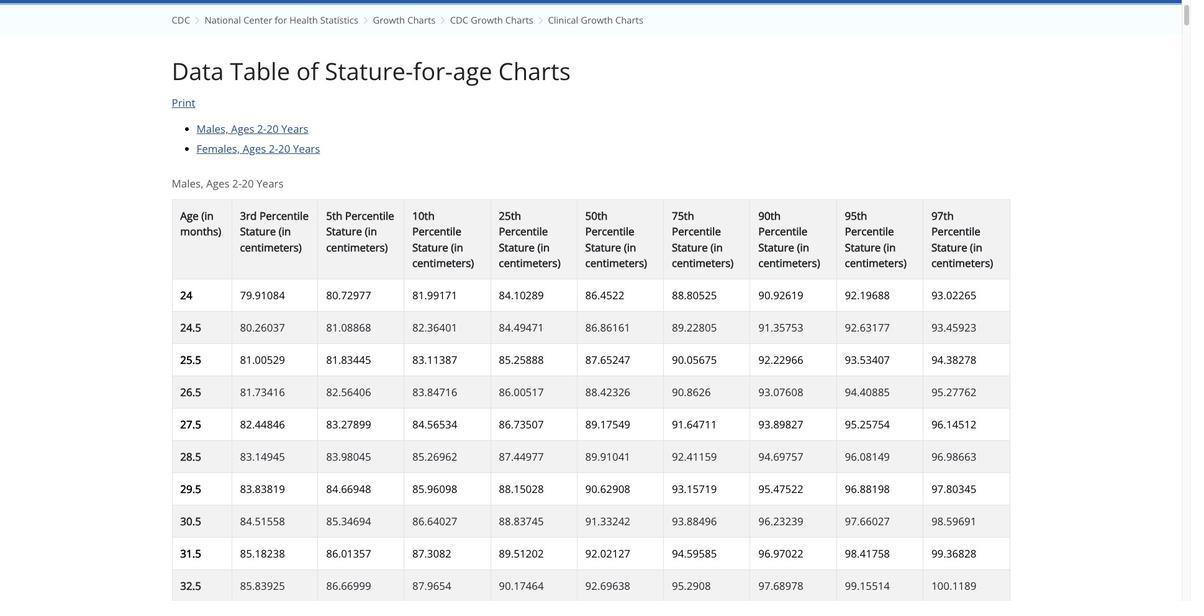 Task type: vqa. For each thing, say whether or not it's contained in the screenshot.


Task type: describe. For each thing, give the bounding box(es) containing it.
94.59585
[[672, 547, 717, 561]]

clinical growth charts link
[[548, 13, 643, 27]]

centimeters) for 3rd percentile stature (in centimeters)
[[240, 240, 302, 254]]

national center for health statistics
[[205, 14, 358, 26]]

centimeters) for 97th percentile stature (in centimeters)
[[932, 256, 993, 270]]

national
[[205, 14, 241, 26]]

83.14945
[[240, 450, 285, 464]]

81.73416
[[240, 385, 285, 399]]

3rd
[[240, 208, 257, 223]]

89.17549
[[585, 417, 630, 432]]

85.96098
[[412, 482, 457, 496]]

89.22805
[[672, 321, 717, 335]]

50th percentile stature (in centimeters)
[[585, 208, 647, 270]]

93.88496
[[672, 514, 717, 529]]

81.99171
[[412, 288, 457, 302]]

25th
[[499, 208, 521, 223]]

percentile for 3rd
[[260, 208, 309, 223]]

data
[[172, 55, 224, 87]]

29.5
[[180, 482, 201, 496]]

95.2908
[[672, 579, 711, 593]]

24.5
[[180, 321, 201, 335]]

90th percentile stature (in centimeters)
[[758, 208, 820, 270]]

center
[[243, 14, 272, 26]]

85.83925
[[240, 579, 285, 593]]

82.36401
[[412, 321, 457, 335]]

10th
[[412, 208, 435, 223]]

99.15514
[[845, 579, 890, 593]]

83.83819
[[240, 482, 285, 496]]

3rd percentile stature (in centimeters)
[[240, 208, 309, 254]]

84.10289
[[499, 288, 544, 302]]

for
[[275, 14, 287, 26]]

data table of stature-for-age charts
[[172, 55, 571, 87]]

health
[[290, 14, 318, 26]]

(in for 10th
[[451, 240, 463, 254]]

86.64027
[[412, 514, 457, 529]]

percentile for 50th
[[585, 224, 634, 239]]

98.41758
[[845, 547, 890, 561]]

25th percentile stature (in centimeters)
[[499, 208, 561, 270]]

centimeters) for 5th percentile stature (in centimeters)
[[326, 240, 388, 254]]

stature for 95th
[[845, 240, 881, 254]]

31.5
[[180, 547, 201, 561]]

94.69757
[[758, 450, 803, 464]]

2- for males, ages 2-20 years
[[232, 176, 242, 190]]

stature for 3rd
[[240, 224, 276, 239]]

(in for 3rd
[[279, 224, 291, 239]]

1 vertical spatial 2-
[[269, 142, 278, 156]]

cdc for cdc growth charts
[[450, 14, 468, 26]]

86.66999
[[326, 579, 371, 593]]

years for males, ages 2-20 years females, ages 2-20 years
[[281, 122, 308, 136]]

growth for cdc growth charts
[[471, 14, 503, 26]]

(in for 75th
[[711, 240, 723, 254]]

print
[[172, 95, 195, 110]]

83.84716
[[412, 385, 457, 399]]

86.01357
[[326, 547, 371, 561]]

88.80525
[[672, 288, 717, 302]]

84.51558
[[240, 514, 285, 529]]

table
[[230, 55, 290, 87]]

32.5
[[180, 579, 201, 593]]

centimeters) for 50th percentile stature (in centimeters)
[[585, 256, 647, 270]]

90.8626
[[672, 385, 711, 399]]

stature for 90th
[[758, 240, 794, 254]]

males, for males, ages 2-20 years females, ages 2-20 years
[[197, 122, 228, 136]]

cdc for cdc
[[172, 14, 190, 26]]

percentile for 5th
[[345, 208, 394, 223]]

99.36828
[[932, 547, 977, 561]]

(in for 5th
[[365, 224, 377, 239]]

93.53407
[[845, 353, 890, 367]]

growth for clinical growth charts
[[581, 14, 613, 26]]

5th
[[326, 208, 342, 223]]

age
[[180, 208, 199, 223]]

of
[[296, 55, 319, 87]]

ages for males, ages 2-20 years females, ages 2-20 years
[[231, 122, 254, 136]]

age (in months)
[[180, 208, 221, 239]]

98.59691
[[932, 514, 977, 529]]

92.69638
[[585, 579, 630, 593]]

95th percentile stature (in centimeters)
[[845, 208, 907, 270]]

90.17464
[[499, 579, 544, 593]]

97.68978
[[758, 579, 803, 593]]

93.89827
[[758, 417, 803, 432]]

age
[[453, 55, 492, 87]]

growth inside growth charts link
[[373, 14, 405, 26]]

97.80345
[[932, 482, 977, 496]]

85.34694
[[326, 514, 371, 529]]

(in for 25th
[[537, 240, 550, 254]]

national center for health statistics link
[[205, 13, 358, 27]]

stature for 5th
[[326, 224, 362, 239]]

82.44846
[[240, 417, 285, 432]]

94.38278
[[932, 353, 977, 367]]

87.44977
[[499, 450, 544, 464]]

91.64711
[[672, 417, 717, 432]]

percentile for 90th
[[758, 224, 808, 239]]

97th
[[932, 208, 954, 223]]

26.5
[[180, 385, 201, 399]]

clinical
[[548, 14, 578, 26]]

96.98663
[[932, 450, 977, 464]]

92.22966
[[758, 353, 803, 367]]

25.5
[[180, 353, 201, 367]]

stature for 50th
[[585, 240, 621, 254]]

88.15028
[[499, 482, 544, 496]]



Task type: locate. For each thing, give the bounding box(es) containing it.
96.97022
[[758, 547, 803, 561]]

stature for 75th
[[672, 240, 708, 254]]

83.11387
[[412, 353, 457, 367]]

1 horizontal spatial growth
[[471, 14, 503, 26]]

percentile inside 95th percentile stature (in centimeters)
[[845, 224, 894, 239]]

20 for males, ages 2-20 years females, ages 2-20 years
[[267, 122, 279, 136]]

percentile down 25th
[[499, 224, 548, 239]]

stature inside 3rd percentile stature (in centimeters)
[[240, 224, 276, 239]]

centimeters) down 5th
[[326, 240, 388, 254]]

(in inside 10th percentile stature (in centimeters)
[[451, 240, 463, 254]]

79.91084
[[240, 288, 285, 302]]

stature down 75th at right top
[[672, 240, 708, 254]]

stature down 90th
[[758, 240, 794, 254]]

2 vertical spatial 20
[[242, 176, 254, 190]]

females,
[[197, 142, 240, 156]]

82.56406
[[326, 385, 371, 399]]

2-
[[257, 122, 267, 136], [269, 142, 278, 156], [232, 176, 242, 190]]

(in inside age (in months)
[[201, 208, 214, 223]]

(in inside 75th percentile stature (in centimeters)
[[711, 240, 723, 254]]

centimeters) inside 3rd percentile stature (in centimeters)
[[240, 240, 302, 254]]

growth
[[373, 14, 405, 26], [471, 14, 503, 26], [581, 14, 613, 26]]

96.14512
[[932, 417, 977, 432]]

20 up females, ages 2-20 years link
[[267, 122, 279, 136]]

(in
[[201, 208, 214, 223], [279, 224, 291, 239], [365, 224, 377, 239], [451, 240, 463, 254], [537, 240, 550, 254], [624, 240, 636, 254], [711, 240, 723, 254], [797, 240, 809, 254], [884, 240, 896, 254], [970, 240, 982, 254]]

stature down 3rd at the left of the page
[[240, 224, 276, 239]]

stature down 10th
[[412, 240, 448, 254]]

stature down 95th
[[845, 240, 881, 254]]

stature inside 90th percentile stature (in centimeters)
[[758, 240, 794, 254]]

percentile inside 90th percentile stature (in centimeters)
[[758, 224, 808, 239]]

24
[[180, 288, 192, 302]]

97th percentile stature (in centimeters)
[[932, 208, 993, 270]]

1 horizontal spatial 2-
[[257, 122, 267, 136]]

3 growth from the left
[[581, 14, 613, 26]]

percentile down 75th at right top
[[672, 224, 721, 239]]

83.27899
[[326, 417, 371, 432]]

growth charts
[[373, 14, 436, 26]]

20 up 3rd at the left of the page
[[242, 176, 254, 190]]

stature inside 95th percentile stature (in centimeters)
[[845, 240, 881, 254]]

(in inside 50th percentile stature (in centimeters)
[[624, 240, 636, 254]]

cdc growth charts
[[450, 14, 533, 26]]

males, ages 2-20 years females, ages 2-20 years
[[197, 122, 320, 156]]

86.73507
[[499, 417, 544, 432]]

males,
[[197, 122, 228, 136], [172, 176, 203, 190]]

(in inside 5th percentile stature (in centimeters)
[[365, 224, 377, 239]]

centimeters) up 86.4522
[[585, 256, 647, 270]]

centimeters) up 88.80525
[[672, 256, 734, 270]]

percentile right 3rd at the left of the page
[[260, 208, 309, 223]]

1 vertical spatial males,
[[172, 176, 203, 190]]

0 horizontal spatial growth
[[373, 14, 405, 26]]

percentile inside 25th percentile stature (in centimeters)
[[499, 224, 548, 239]]

95.25754
[[845, 417, 890, 432]]

stature inside 10th percentile stature (in centimeters)
[[412, 240, 448, 254]]

2 vertical spatial years
[[257, 176, 284, 190]]

years down females, ages 2-20 years link
[[257, 176, 284, 190]]

2 vertical spatial 2-
[[232, 176, 242, 190]]

stature for 25th
[[499, 240, 535, 254]]

84.66948
[[326, 482, 371, 496]]

for-
[[413, 55, 453, 87]]

stature down 50th
[[585, 240, 621, 254]]

2 horizontal spatial 2-
[[269, 142, 278, 156]]

growth up age
[[471, 14, 503, 26]]

90.92619
[[758, 288, 803, 302]]

centimeters) down 3rd at the left of the page
[[240, 240, 302, 254]]

0 vertical spatial years
[[281, 122, 308, 136]]

1 growth from the left
[[373, 14, 405, 26]]

(in inside 97th percentile stature (in centimeters)
[[970, 240, 982, 254]]

centimeters) up 84.10289
[[499, 256, 561, 270]]

percentile inside 3rd percentile stature (in centimeters)
[[260, 208, 309, 223]]

centimeters) for 10th percentile stature (in centimeters)
[[412, 256, 474, 270]]

(in for 97th
[[970, 240, 982, 254]]

cdc growth charts link
[[450, 13, 533, 27]]

cdc
[[172, 14, 190, 26], [450, 14, 468, 26]]

males, up age
[[172, 176, 203, 190]]

stature inside 5th percentile stature (in centimeters)
[[326, 224, 362, 239]]

2 vertical spatial ages
[[206, 176, 230, 190]]

5th percentile stature (in centimeters)
[[326, 208, 394, 254]]

93.07608
[[758, 385, 803, 399]]

0 horizontal spatial cdc
[[172, 14, 190, 26]]

95.27762
[[932, 385, 977, 399]]

stature inside 25th percentile stature (in centimeters)
[[499, 240, 535, 254]]

cdc link
[[172, 13, 190, 27]]

cdc inside cdc growth charts link
[[450, 14, 468, 26]]

30.5
[[180, 514, 201, 529]]

2- up 3rd at the left of the page
[[232, 176, 242, 190]]

95th
[[845, 208, 867, 223]]

75th percentile stature (in centimeters)
[[672, 208, 734, 270]]

growth right clinical at the left top
[[581, 14, 613, 26]]

stature for 97th
[[932, 240, 967, 254]]

percentile for 10th
[[412, 224, 461, 239]]

females, ages 2-20 years link
[[197, 142, 320, 156]]

95.47522
[[758, 482, 803, 496]]

percentile inside 5th percentile stature (in centimeters)
[[345, 208, 394, 223]]

stature
[[240, 224, 276, 239], [326, 224, 362, 239], [412, 240, 448, 254], [499, 240, 535, 254], [585, 240, 621, 254], [672, 240, 708, 254], [758, 240, 794, 254], [845, 240, 881, 254], [932, 240, 967, 254]]

97.66027
[[845, 514, 890, 529]]

ages down males, ages 2-20 years link
[[243, 142, 266, 156]]

print link
[[172, 95, 195, 111]]

ages down females,
[[206, 176, 230, 190]]

years down males, ages 2-20 years link
[[293, 142, 320, 156]]

percentile down 95th
[[845, 224, 894, 239]]

1 vertical spatial ages
[[243, 142, 266, 156]]

87.65247
[[585, 353, 630, 367]]

1 horizontal spatial cdc
[[450, 14, 468, 26]]

growth charts link
[[373, 13, 436, 27]]

years for males, ages 2-20 years
[[257, 176, 284, 190]]

1 vertical spatial years
[[293, 142, 320, 156]]

percentile inside 75th percentile stature (in centimeters)
[[672, 224, 721, 239]]

2 horizontal spatial growth
[[581, 14, 613, 26]]

89.91041
[[585, 450, 630, 464]]

0 horizontal spatial 2-
[[232, 176, 242, 190]]

80.26037
[[240, 321, 285, 335]]

28.5
[[180, 450, 201, 464]]

centimeters) for 90th percentile stature (in centimeters)
[[758, 256, 820, 270]]

percentile for 95th
[[845, 224, 894, 239]]

(in for 95th
[[884, 240, 896, 254]]

93.02265
[[932, 288, 977, 302]]

(in inside 90th percentile stature (in centimeters)
[[797, 240, 809, 254]]

centimeters) for 95th percentile stature (in centimeters)
[[845, 256, 907, 270]]

2- up females, ages 2-20 years link
[[257, 122, 267, 136]]

90.05675
[[672, 353, 717, 367]]

96.23239
[[758, 514, 803, 529]]

1 cdc from the left
[[172, 14, 190, 26]]

92.63177
[[845, 321, 890, 335]]

clinical growth charts
[[548, 14, 643, 26]]

stature inside 50th percentile stature (in centimeters)
[[585, 240, 621, 254]]

ages up females, ages 2-20 years link
[[231, 122, 254, 136]]

centimeters) for 25th percentile stature (in centimeters)
[[499, 256, 561, 270]]

89.51202
[[499, 547, 544, 561]]

(in for 90th
[[797, 240, 809, 254]]

50th
[[585, 208, 608, 223]]

percentile for 97th
[[932, 224, 981, 239]]

centimeters) up 93.02265
[[932, 256, 993, 270]]

2 growth from the left
[[471, 14, 503, 26]]

80.72977
[[326, 288, 371, 302]]

(in inside 95th percentile stature (in centimeters)
[[884, 240, 896, 254]]

87.9654
[[412, 579, 451, 593]]

percentile inside 50th percentile stature (in centimeters)
[[585, 224, 634, 239]]

males, up females,
[[197, 122, 228, 136]]

(in inside 3rd percentile stature (in centimeters)
[[279, 224, 291, 239]]

growth inside cdc growth charts link
[[471, 14, 503, 26]]

0 vertical spatial ages
[[231, 122, 254, 136]]

growth right statistics
[[373, 14, 405, 26]]

cdc left national
[[172, 14, 190, 26]]

ages for males, ages 2-20 years
[[206, 176, 230, 190]]

stature for 10th
[[412, 240, 448, 254]]

stature down 5th
[[326, 224, 362, 239]]

percentile down 10th
[[412, 224, 461, 239]]

20
[[267, 122, 279, 136], [278, 142, 290, 156], [242, 176, 254, 190]]

stature down 97th
[[932, 240, 967, 254]]

27.5
[[180, 417, 201, 432]]

92.02127
[[585, 547, 630, 561]]

stature down 25th
[[499, 240, 535, 254]]

stature inside 75th percentile stature (in centimeters)
[[672, 240, 708, 254]]

growth inside clinical growth charts link
[[581, 14, 613, 26]]

100.1189
[[932, 579, 977, 593]]

cdc up age
[[450, 14, 468, 26]]

86.86161
[[585, 321, 630, 335]]

centimeters) up 92.19688
[[845, 256, 907, 270]]

0 vertical spatial 20
[[267, 122, 279, 136]]

males, ages 2-20 years link
[[197, 122, 308, 136]]

males, inside males, ages 2-20 years females, ages 2-20 years
[[197, 122, 228, 136]]

81.83445
[[326, 353, 371, 367]]

percentile down 97th
[[932, 224, 981, 239]]

2- down males, ages 2-20 years link
[[269, 142, 278, 156]]

stature inside 97th percentile stature (in centimeters)
[[932, 240, 967, 254]]

centimeters) up 90.92619
[[758, 256, 820, 270]]

percentile down 90th
[[758, 224, 808, 239]]

centimeters) up 81.99171
[[412, 256, 474, 270]]

0 vertical spatial males,
[[197, 122, 228, 136]]

84.56534
[[412, 417, 457, 432]]

85.25888
[[499, 353, 544, 367]]

centimeters)
[[240, 240, 302, 254], [326, 240, 388, 254], [412, 256, 474, 270], [499, 256, 561, 270], [585, 256, 647, 270], [672, 256, 734, 270], [758, 256, 820, 270], [845, 256, 907, 270], [932, 256, 993, 270]]

centimeters) for 75th percentile stature (in centimeters)
[[672, 256, 734, 270]]

percentile inside 10th percentile stature (in centimeters)
[[412, 224, 461, 239]]

(in inside 25th percentile stature (in centimeters)
[[537, 240, 550, 254]]

1 vertical spatial 20
[[278, 142, 290, 156]]

percentile inside 97th percentile stature (in centimeters)
[[932, 224, 981, 239]]

percentile right 5th
[[345, 208, 394, 223]]

2- for males, ages 2-20 years females, ages 2-20 years
[[257, 122, 267, 136]]

20 for males, ages 2-20 years
[[242, 176, 254, 190]]

percentile for 75th
[[672, 224, 721, 239]]

males, for males, ages 2-20 years
[[172, 176, 203, 190]]

percentile for 25th
[[499, 224, 548, 239]]

85.26962
[[412, 450, 457, 464]]

percentile down 50th
[[585, 224, 634, 239]]

years up females, ages 2-20 years link
[[281, 122, 308, 136]]

2 cdc from the left
[[450, 14, 468, 26]]

86.4522
[[585, 288, 624, 302]]

81.00529
[[240, 353, 285, 367]]

0 vertical spatial 2-
[[257, 122, 267, 136]]

years
[[281, 122, 308, 136], [293, 142, 320, 156], [257, 176, 284, 190]]

93.15719
[[672, 482, 717, 496]]

20 down males, ages 2-20 years link
[[278, 142, 290, 156]]

centimeters) inside 5th percentile stature (in centimeters)
[[326, 240, 388, 254]]

(in for 50th
[[624, 240, 636, 254]]

81.08868
[[326, 321, 371, 335]]



